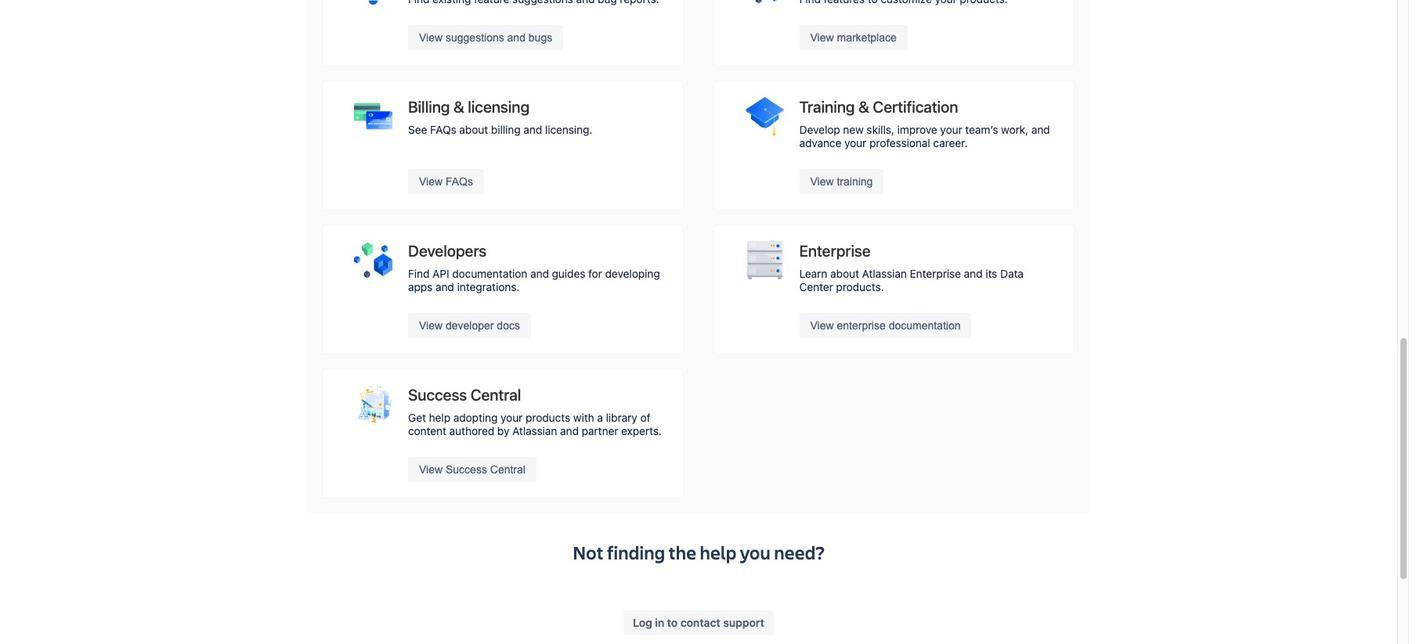 Task type: locate. For each thing, give the bounding box(es) containing it.
view success central button
[[408, 458, 537, 483]]

view inside view training button
[[810, 176, 834, 188]]

training
[[837, 176, 873, 188]]

documentation inside button
[[889, 320, 961, 332]]

view
[[419, 31, 443, 44], [810, 31, 834, 44], [419, 176, 443, 188], [810, 176, 834, 188], [419, 320, 443, 332], [810, 320, 834, 332], [419, 464, 443, 476]]

view training button
[[799, 169, 884, 194]]

0 horizontal spatial &
[[454, 98, 464, 116]]

1 & from the left
[[454, 98, 464, 116]]

documentation down developers
[[452, 267, 527, 281]]

licensing.
[[545, 123, 592, 136]]

log
[[633, 617, 652, 630]]

0 vertical spatial enterprise
[[799, 242, 871, 260]]

& up new
[[859, 98, 869, 116]]

0 horizontal spatial documentation
[[452, 267, 527, 281]]

view faqs button
[[408, 169, 484, 194]]

central inside success central get help adopting your products with a library of content authored by atlassian and partner experts.
[[471, 386, 521, 404]]

1 vertical spatial help
[[700, 541, 737, 566]]

and left guides on the top left
[[530, 267, 549, 281]]

center
[[799, 281, 833, 294]]

and left partner
[[560, 425, 579, 438]]

develop
[[799, 123, 840, 136]]

help inside success central get help adopting your products with a library of content authored by atlassian and partner experts.
[[429, 411, 450, 425]]

enterprise up learn
[[799, 242, 871, 260]]

developers find api documentation and guides for developing apps and integrations.
[[408, 242, 660, 294]]

2 horizontal spatial your
[[940, 123, 962, 136]]

atlassian up view enterprise documentation
[[862, 267, 907, 281]]

contact
[[681, 617, 720, 630]]

enterprise left its
[[910, 267, 961, 281]]

atlassian
[[862, 267, 907, 281], [512, 425, 557, 438]]

central up adopting
[[471, 386, 521, 404]]

1 horizontal spatial atlassian
[[862, 267, 907, 281]]

faqs inside button
[[446, 176, 473, 188]]

view marketplace button
[[799, 25, 908, 50]]

1 horizontal spatial help
[[700, 541, 737, 566]]

success down authored
[[446, 464, 487, 476]]

view inside view enterprise documentation button
[[810, 320, 834, 332]]

0 vertical spatial success
[[408, 386, 467, 404]]

help right "the"
[[700, 541, 737, 566]]

1 vertical spatial about
[[830, 267, 859, 281]]

0 horizontal spatial your
[[501, 411, 523, 425]]

your
[[940, 123, 962, 136], [844, 136, 867, 150], [501, 411, 523, 425]]

view for developers
[[419, 320, 443, 332]]

enterprise
[[837, 320, 886, 332]]

view faqs
[[419, 176, 473, 188]]

in
[[655, 617, 664, 630]]

1 vertical spatial enterprise
[[910, 267, 961, 281]]

and left bugs
[[507, 31, 526, 44]]

for
[[588, 267, 602, 281]]

central
[[471, 386, 521, 404], [490, 464, 526, 476]]

find
[[408, 267, 430, 281]]

0 vertical spatial faqs
[[430, 123, 456, 136]]

&
[[454, 98, 464, 116], [859, 98, 869, 116]]

view inside view marketplace "button"
[[810, 31, 834, 44]]

support
[[723, 617, 764, 630]]

atlassian inside enterprise learn about atlassian enterprise and its data center products.
[[862, 267, 907, 281]]

success up get
[[408, 386, 467, 404]]

a
[[597, 411, 603, 425]]

learn
[[799, 267, 828, 281]]

& inside the billing & licensing see faqs about billing and licensing.
[[454, 98, 464, 116]]

bugs
[[529, 31, 552, 44]]

1 vertical spatial documentation
[[889, 320, 961, 332]]

and
[[507, 31, 526, 44], [524, 123, 542, 136], [1031, 123, 1050, 136], [530, 267, 549, 281], [964, 267, 983, 281], [436, 281, 454, 294], [560, 425, 579, 438]]

1 horizontal spatial &
[[859, 98, 869, 116]]

billing
[[491, 123, 521, 136]]

1 horizontal spatial enterprise
[[910, 267, 961, 281]]

certification
[[873, 98, 958, 116]]

advance
[[799, 136, 842, 150]]

view enterprise documentation
[[810, 320, 961, 332]]

1 horizontal spatial about
[[830, 267, 859, 281]]

view left suggestions
[[419, 31, 443, 44]]

1 vertical spatial success
[[446, 464, 487, 476]]

1 vertical spatial atlassian
[[512, 425, 557, 438]]

adopting
[[453, 411, 498, 425]]

0 vertical spatial central
[[471, 386, 521, 404]]

need?
[[774, 541, 825, 566]]

1 horizontal spatial documentation
[[889, 320, 961, 332]]

0 horizontal spatial about
[[459, 123, 488, 136]]

faqs right see at the left
[[430, 123, 456, 136]]

data
[[1000, 267, 1024, 281]]

view down the "content"
[[419, 464, 443, 476]]

help right get
[[429, 411, 450, 425]]

0 vertical spatial about
[[459, 123, 488, 136]]

view enterprise documentation button
[[799, 313, 972, 339]]

and right work,
[[1031, 123, 1050, 136]]

view inside view faqs button
[[419, 176, 443, 188]]

faqs
[[430, 123, 456, 136], [446, 176, 473, 188]]

licensing
[[468, 98, 530, 116]]

view left the training
[[810, 176, 834, 188]]

view suggestions and bugs button
[[408, 25, 563, 50]]

0 horizontal spatial atlassian
[[512, 425, 557, 438]]

guides
[[552, 267, 585, 281]]

1 vertical spatial central
[[490, 464, 526, 476]]

your left "team's"
[[940, 123, 962, 136]]

developing
[[605, 267, 660, 281]]

0 vertical spatial help
[[429, 411, 450, 425]]

help for adopting
[[429, 411, 450, 425]]

and right billing
[[524, 123, 542, 136]]

about right learn
[[830, 267, 859, 281]]

professional
[[869, 136, 930, 150]]

about left billing
[[459, 123, 488, 136]]

view down "center"
[[810, 320, 834, 332]]

about
[[459, 123, 488, 136], [830, 267, 859, 281]]

documentation
[[452, 267, 527, 281], [889, 320, 961, 332]]

success
[[408, 386, 467, 404], [446, 464, 487, 476]]

and left its
[[964, 267, 983, 281]]

2 & from the left
[[859, 98, 869, 116]]

its
[[986, 267, 997, 281]]

central down by
[[490, 464, 526, 476]]

apps
[[408, 281, 433, 294]]

help
[[429, 411, 450, 425], [700, 541, 737, 566]]

log in to contact support
[[633, 617, 764, 630]]

faqs up developers
[[446, 176, 473, 188]]

experts.
[[621, 425, 662, 438]]

1 horizontal spatial your
[[844, 136, 867, 150]]

& inside training & certification develop new skills, improve your team's work, and advance your professional career.
[[859, 98, 869, 116]]

view left developer at the left
[[419, 320, 443, 332]]

view down see at the left
[[419, 176, 443, 188]]

enterprise
[[799, 242, 871, 260], [910, 267, 961, 281]]

atlassian inside success central get help adopting your products with a library of content authored by atlassian and partner experts.
[[512, 425, 557, 438]]

1 vertical spatial faqs
[[446, 176, 473, 188]]

view for enterprise
[[810, 320, 834, 332]]

documentation down enterprise learn about atlassian enterprise and its data center products.
[[889, 320, 961, 332]]

view suggestions and bugs
[[419, 31, 552, 44]]

0 vertical spatial atlassian
[[862, 267, 907, 281]]

& for training
[[859, 98, 869, 116]]

atlassian right by
[[512, 425, 557, 438]]

view left marketplace
[[810, 31, 834, 44]]

and inside training & certification develop new skills, improve your team's work, and advance your professional career.
[[1031, 123, 1050, 136]]

view inside view success central button
[[419, 464, 443, 476]]

library
[[606, 411, 637, 425]]

your left 'skills,'
[[844, 136, 867, 150]]

view for training
[[810, 176, 834, 188]]

integrations.
[[457, 281, 520, 294]]

view inside view developer docs button
[[419, 320, 443, 332]]

your right adopting
[[501, 411, 523, 425]]

0 vertical spatial documentation
[[452, 267, 527, 281]]

& right billing at the left of page
[[454, 98, 464, 116]]

partner
[[582, 425, 618, 438]]

0 horizontal spatial help
[[429, 411, 450, 425]]

you
[[740, 541, 771, 566]]



Task type: describe. For each thing, give the bounding box(es) containing it.
not finding the help you need?
[[573, 541, 825, 566]]

team's
[[965, 123, 998, 136]]

view suggestions and bugs link
[[323, 0, 683, 66]]

authored
[[449, 425, 494, 438]]

content
[[408, 425, 446, 438]]

see
[[408, 123, 427, 136]]

central inside button
[[490, 464, 526, 476]]

documentation inside developers find api documentation and guides for developing apps and integrations.
[[452, 267, 527, 281]]

about inside enterprise learn about atlassian enterprise and its data center products.
[[830, 267, 859, 281]]

developers
[[408, 242, 487, 260]]

of
[[640, 411, 650, 425]]

products
[[526, 411, 570, 425]]

and inside the billing & licensing see faqs about billing and licensing.
[[524, 123, 542, 136]]

get
[[408, 411, 426, 425]]

view marketplace link
[[714, 0, 1074, 66]]

career.
[[933, 136, 968, 150]]

marketplace
[[837, 31, 897, 44]]

and right "apps"
[[436, 281, 454, 294]]

success inside success central get help adopting your products with a library of content authored by atlassian and partner experts.
[[408, 386, 467, 404]]

success inside button
[[446, 464, 487, 476]]

billing & licensing see faqs about billing and licensing.
[[408, 98, 592, 136]]

products.
[[836, 281, 884, 294]]

and inside button
[[507, 31, 526, 44]]

about inside the billing & licensing see faqs about billing and licensing.
[[459, 123, 488, 136]]

to
[[667, 617, 678, 630]]

and inside enterprise learn about atlassian enterprise and its data center products.
[[964, 267, 983, 281]]

the
[[669, 541, 697, 566]]

training
[[799, 98, 855, 116]]

new
[[843, 123, 864, 136]]

and inside success central get help adopting your products with a library of content authored by atlassian and partner experts.
[[560, 425, 579, 438]]

enterprise learn about atlassian enterprise and its data center products.
[[799, 242, 1024, 294]]

log in to contact support link
[[624, 611, 774, 636]]

view for billing
[[419, 176, 443, 188]]

improve
[[897, 123, 937, 136]]

faqs inside the billing & licensing see faqs about billing and licensing.
[[430, 123, 456, 136]]

& for billing
[[454, 98, 464, 116]]

view inside the view suggestions and bugs button
[[419, 31, 443, 44]]

by
[[497, 425, 509, 438]]

billing
[[408, 98, 450, 116]]

work,
[[1001, 123, 1029, 136]]

api
[[432, 267, 449, 281]]

success central get help adopting your products with a library of content authored by atlassian and partner experts.
[[408, 386, 662, 438]]

view success central
[[419, 464, 526, 476]]

developer
[[446, 320, 494, 332]]

training & certification develop new skills, improve your team's work, and advance your professional career.
[[799, 98, 1050, 150]]

finding
[[607, 541, 665, 566]]

docs
[[497, 320, 520, 332]]

not
[[573, 541, 604, 566]]

help for you
[[700, 541, 737, 566]]

with
[[573, 411, 594, 425]]

your inside success central get help adopting your products with a library of content authored by atlassian and partner experts.
[[501, 411, 523, 425]]

view developer docs
[[419, 320, 520, 332]]

0 horizontal spatial enterprise
[[799, 242, 871, 260]]

view developer docs button
[[408, 313, 531, 339]]

view marketplace
[[810, 31, 897, 44]]

view for success
[[419, 464, 443, 476]]

skills,
[[867, 123, 894, 136]]

view training
[[810, 176, 873, 188]]

suggestions
[[446, 31, 504, 44]]



Task type: vqa. For each thing, say whether or not it's contained in the screenshot.


